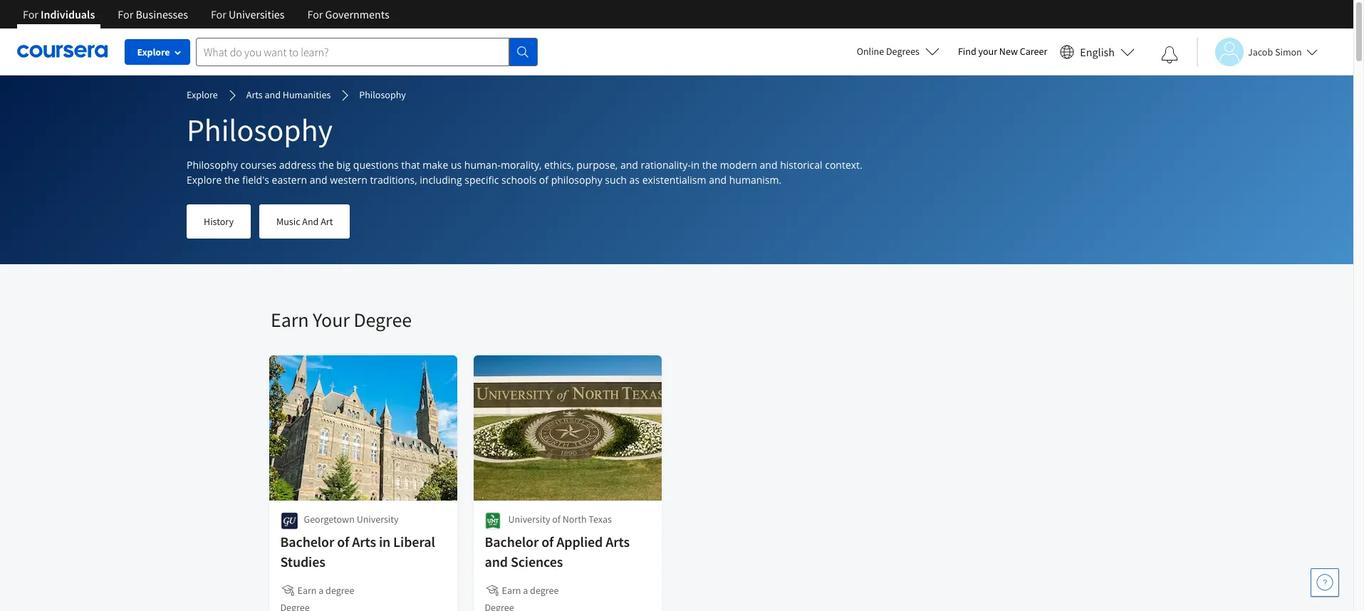 Task type: describe. For each thing, give the bounding box(es) containing it.
bachelor for sciences
[[485, 533, 539, 551]]

universities
[[229, 7, 285, 21]]

online degrees
[[857, 45, 920, 58]]

arts and humanities
[[246, 88, 331, 101]]

for individuals
[[23, 7, 95, 21]]

earn for bachelor of arts in liberal studies
[[298, 584, 317, 597]]

make
[[423, 158, 448, 172]]

historical
[[780, 158, 823, 172]]

online degrees button
[[846, 36, 951, 67]]

banner navigation
[[11, 0, 401, 39]]

north
[[563, 513, 587, 526]]

0 vertical spatial philosophy
[[359, 88, 406, 101]]

in inside philosophy courses address the big questions that make us human-morality, ethics, purpose, and rationality-in the modern and historical context. explore the field's eastern and western traditions, including specific schools of philosophy such as existentialism and humanism.
[[691, 158, 700, 172]]

jacob simon button
[[1197, 37, 1318, 66]]

bachelor of applied arts and sciences
[[485, 533, 630, 571]]

for businesses
[[118, 7, 188, 21]]

find your new career link
[[951, 43, 1055, 61]]

field's
[[242, 173, 269, 187]]

1 vertical spatial philosophy
[[187, 110, 333, 150]]

music and art link
[[259, 205, 350, 239]]

degree for sciences
[[531, 584, 559, 597]]

texas
[[589, 513, 612, 526]]

explore button
[[125, 39, 190, 65]]

arts inside bachelor of applied arts and sciences
[[606, 533, 630, 551]]

and inside bachelor of applied arts and sciences
[[485, 553, 509, 571]]

of for university of north texas
[[553, 513, 561, 526]]

liberal
[[394, 533, 436, 551]]

such
[[605, 173, 627, 187]]

explore inside dropdown button
[[137, 46, 170, 58]]

georgetown university
[[304, 513, 399, 526]]

your
[[979, 45, 998, 58]]

for universities
[[211, 7, 285, 21]]

morality,
[[501, 158, 542, 172]]

jacob simon
[[1249, 45, 1303, 58]]

0 horizontal spatial the
[[224, 173, 240, 187]]

degree
[[354, 307, 412, 333]]

new
[[1000, 45, 1018, 58]]

for for individuals
[[23, 7, 38, 21]]

degree for studies
[[326, 584, 355, 597]]

in inside 'bachelor of arts in liberal studies'
[[379, 533, 391, 551]]

studies
[[281, 553, 326, 571]]

philosophy inside philosophy courses address the big questions that make us human-morality, ethics, purpose, and rationality-in the modern and historical context. explore the field's eastern and western traditions, including specific schools of philosophy such as existentialism and humanism.
[[187, 158, 238, 172]]

human-
[[465, 158, 501, 172]]

eastern
[[272, 173, 307, 187]]

applied
[[557, 533, 604, 551]]

philosophy
[[551, 173, 603, 187]]

simon
[[1276, 45, 1303, 58]]

explore link
[[187, 88, 218, 103]]

and down address
[[310, 173, 328, 187]]

address
[[279, 158, 316, 172]]

1 university from the left
[[357, 513, 399, 526]]

coursera image
[[17, 40, 108, 63]]

businesses
[[136, 7, 188, 21]]

humanities
[[283, 88, 331, 101]]

purpose,
[[577, 158, 618, 172]]

specific
[[465, 173, 499, 187]]

1 horizontal spatial the
[[319, 158, 334, 172]]

find your new career
[[959, 45, 1048, 58]]

explore inside philosophy courses address the big questions that make us human-morality, ethics, purpose, and rationality-in the modern and historical context. explore the field's eastern and western traditions, including specific schools of philosophy such as existentialism and humanism.
[[187, 173, 222, 187]]

context.
[[825, 158, 863, 172]]

earn left the your
[[271, 307, 309, 333]]

english button
[[1055, 29, 1141, 75]]

rationality-
[[641, 158, 691, 172]]

online
[[857, 45, 885, 58]]

for for governments
[[308, 7, 323, 21]]

of for bachelor of arts in liberal studies
[[338, 533, 350, 551]]

big
[[337, 158, 351, 172]]

individuals
[[41, 7, 95, 21]]

georgetown
[[304, 513, 355, 526]]

and left "humanities"
[[265, 88, 281, 101]]

arts and humanities link
[[246, 88, 331, 103]]

questions
[[353, 158, 399, 172]]

and up as
[[621, 158, 638, 172]]

earn a degree for sciences
[[502, 584, 559, 597]]



Task type: vqa. For each thing, say whether or not it's contained in the screenshot.
PROGRAMME
no



Task type: locate. For each thing, give the bounding box(es) containing it.
philosophy left courses
[[187, 158, 238, 172]]

the left modern
[[702, 158, 718, 172]]

bachelor
[[281, 533, 335, 551], [485, 533, 539, 551]]

as
[[630, 173, 640, 187]]

for for universities
[[211, 7, 227, 21]]

of
[[539, 173, 549, 187], [553, 513, 561, 526], [338, 533, 350, 551], [542, 533, 554, 551]]

earn down studies
[[298, 584, 317, 597]]

3 for from the left
[[211, 7, 227, 21]]

bachelor inside bachelor of applied arts and sciences
[[485, 533, 539, 551]]

philosophy courses address the big questions that make us human-morality, ethics, purpose, and rationality-in the modern and historical context. explore the field's eastern and western traditions, including specific schools of philosophy such as existentialism and humanism.
[[187, 158, 863, 187]]

1 vertical spatial explore
[[187, 88, 218, 101]]

2 degree from the left
[[531, 584, 559, 597]]

in left liberal
[[379, 533, 391, 551]]

of inside 'bachelor of arts in liberal studies'
[[338, 533, 350, 551]]

earn a degree for studies
[[298, 584, 355, 597]]

arts left "humanities"
[[246, 88, 263, 101]]

1 degree from the left
[[326, 584, 355, 597]]

0 horizontal spatial in
[[379, 533, 391, 551]]

us
[[451, 158, 462, 172]]

courses
[[241, 158, 277, 172]]

2 a from the left
[[524, 584, 529, 597]]

1 horizontal spatial in
[[691, 158, 700, 172]]

for for businesses
[[118, 7, 133, 21]]

2 for from the left
[[118, 7, 133, 21]]

1 horizontal spatial bachelor
[[485, 533, 539, 551]]

of inside philosophy courses address the big questions that make us human-morality, ethics, purpose, and rationality-in the modern and historical context. explore the field's eastern and western traditions, including specific schools of philosophy such as existentialism and humanism.
[[539, 173, 549, 187]]

of up sciences
[[542, 533, 554, 551]]

0 horizontal spatial bachelor
[[281, 533, 335, 551]]

of down georgetown university
[[338, 533, 350, 551]]

explore down 'for businesses'
[[137, 46, 170, 58]]

history
[[204, 215, 234, 228]]

for left the businesses
[[118, 7, 133, 21]]

degree down sciences
[[531, 584, 559, 597]]

bachelor for studies
[[281, 533, 335, 551]]

2 bachelor from the left
[[485, 533, 539, 551]]

a for sciences
[[524, 584, 529, 597]]

earn a degree
[[298, 584, 355, 597], [502, 584, 559, 597]]

music and art
[[277, 215, 333, 228]]

earn for bachelor of applied arts and sciences
[[502, 584, 522, 597]]

1 vertical spatial in
[[379, 533, 391, 551]]

a down sciences
[[524, 584, 529, 597]]

explore up history on the top left of page
[[187, 173, 222, 187]]

1 horizontal spatial degree
[[531, 584, 559, 597]]

arts
[[246, 88, 263, 101], [353, 533, 377, 551], [606, 533, 630, 551]]

history link
[[187, 205, 251, 239]]

1 a from the left
[[319, 584, 324, 597]]

of inside bachelor of applied arts and sciences
[[542, 533, 554, 551]]

of for bachelor of applied arts and sciences
[[542, 533, 554, 551]]

earn your degree carousel element
[[264, 264, 1083, 611]]

and
[[265, 88, 281, 101], [621, 158, 638, 172], [760, 158, 778, 172], [310, 173, 328, 187], [709, 173, 727, 187], [302, 215, 319, 228], [485, 553, 509, 571]]

help center image
[[1317, 574, 1334, 592]]

bachelor up studies
[[281, 533, 335, 551]]

1 horizontal spatial a
[[524, 584, 529, 597]]

explore
[[137, 46, 170, 58], [187, 88, 218, 101], [187, 173, 222, 187]]

show notifications image
[[1162, 46, 1179, 63]]

for
[[23, 7, 38, 21], [118, 7, 133, 21], [211, 7, 227, 21], [308, 7, 323, 21]]

georgetown university image
[[281, 512, 299, 530]]

for left universities
[[211, 7, 227, 21]]

your
[[313, 307, 350, 333]]

1 horizontal spatial earn a degree
[[502, 584, 559, 597]]

arts inside arts and humanities link
[[246, 88, 263, 101]]

and up humanism.
[[760, 158, 778, 172]]

a down studies
[[319, 584, 324, 597]]

find
[[959, 45, 977, 58]]

1 for from the left
[[23, 7, 38, 21]]

0 vertical spatial in
[[691, 158, 700, 172]]

2 horizontal spatial the
[[702, 158, 718, 172]]

the left big
[[319, 158, 334, 172]]

sciences
[[511, 553, 564, 571]]

the left field's
[[224, 173, 240, 187]]

earn down sciences
[[502, 584, 522, 597]]

0 horizontal spatial a
[[319, 584, 324, 597]]

of left north
[[553, 513, 561, 526]]

a
[[319, 584, 324, 597], [524, 584, 529, 597]]

university of north texas image
[[485, 512, 501, 530]]

1 horizontal spatial university
[[509, 513, 551, 526]]

arts down texas
[[606, 533, 630, 551]]

university right university of north texas "image"
[[509, 513, 551, 526]]

for left governments
[[308, 7, 323, 21]]

earn a degree down studies
[[298, 584, 355, 597]]

in
[[691, 158, 700, 172], [379, 533, 391, 551]]

humanism.
[[730, 173, 782, 187]]

degrees
[[887, 45, 920, 58]]

degree down 'bachelor of arts in liberal studies'
[[326, 584, 355, 597]]

philosophy
[[359, 88, 406, 101], [187, 110, 333, 150], [187, 158, 238, 172]]

ethics,
[[545, 158, 574, 172]]

earn your degree
[[271, 307, 412, 333]]

schools
[[502, 173, 537, 187]]

explore down explore dropdown button
[[187, 88, 218, 101]]

None search field
[[196, 37, 538, 66]]

of down ethics,
[[539, 173, 549, 187]]

university of north texas
[[509, 513, 612, 526]]

arts inside 'bachelor of arts in liberal studies'
[[353, 533, 377, 551]]

earn a degree down sciences
[[502, 584, 559, 597]]

4 for from the left
[[308, 7, 323, 21]]

for left individuals
[[23, 7, 38, 21]]

and left art
[[302, 215, 319, 228]]

0 horizontal spatial earn a degree
[[298, 584, 355, 597]]

1 earn a degree from the left
[[298, 584, 355, 597]]

philosophy down what do you want to learn? text field
[[359, 88, 406, 101]]

university up 'bachelor of arts in liberal studies'
[[357, 513, 399, 526]]

0 horizontal spatial arts
[[246, 88, 263, 101]]

including
[[420, 173, 462, 187]]

art
[[321, 215, 333, 228]]

2 horizontal spatial arts
[[606, 533, 630, 551]]

jacob
[[1249, 45, 1274, 58]]

degree
[[326, 584, 355, 597], [531, 584, 559, 597]]

1 bachelor from the left
[[281, 533, 335, 551]]

that
[[401, 158, 420, 172]]

music
[[277, 215, 300, 228]]

career
[[1020, 45, 1048, 58]]

1 horizontal spatial arts
[[353, 533, 377, 551]]

modern
[[720, 158, 758, 172]]

university
[[357, 513, 399, 526], [509, 513, 551, 526]]

western
[[330, 173, 368, 187]]

0 vertical spatial explore
[[137, 46, 170, 58]]

philosophy up courses
[[187, 110, 333, 150]]

earn
[[271, 307, 309, 333], [298, 584, 317, 597], [502, 584, 522, 597]]

traditions,
[[370, 173, 417, 187]]

arts down georgetown university
[[353, 533, 377, 551]]

and down modern
[[709, 173, 727, 187]]

2 earn a degree from the left
[[502, 584, 559, 597]]

the
[[319, 158, 334, 172], [702, 158, 718, 172], [224, 173, 240, 187]]

2 vertical spatial philosophy
[[187, 158, 238, 172]]

2 vertical spatial explore
[[187, 173, 222, 187]]

0 horizontal spatial degree
[[326, 584, 355, 597]]

2 university from the left
[[509, 513, 551, 526]]

governments
[[325, 7, 390, 21]]

chevron down image
[[55, 22, 65, 31]]

and left sciences
[[485, 553, 509, 571]]

bachelor inside 'bachelor of arts in liberal studies'
[[281, 533, 335, 551]]

for governments
[[308, 7, 390, 21]]

bachelor down university of north texas "image"
[[485, 533, 539, 551]]

english
[[1081, 45, 1115, 59]]

0 horizontal spatial university
[[357, 513, 399, 526]]

existentialism
[[643, 173, 707, 187]]

a for studies
[[319, 584, 324, 597]]

bachelor of arts in liberal studies
[[281, 533, 436, 571]]

What do you want to learn? text field
[[196, 37, 510, 66]]

in up existentialism
[[691, 158, 700, 172]]



